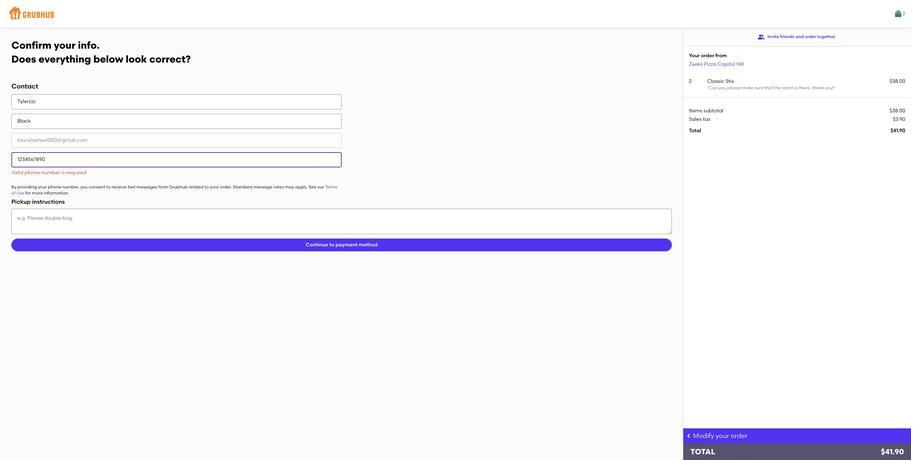 Task type: describe. For each thing, give the bounding box(es) containing it.
invite
[[768, 34, 779, 39]]

payment
[[336, 242, 357, 248]]

and
[[796, 34, 804, 39]]

terms of use
[[11, 185, 337, 196]]

hill
[[737, 61, 744, 67]]

zeeks pizza capitol hill link
[[689, 61, 744, 67]]

svg image
[[686, 433, 692, 439]]

required
[[66, 170, 86, 176]]

Phone telephone field
[[11, 152, 342, 167]]

is inside $38.00 " can you please make sure that the ranch is there, thank you! "
[[795, 85, 798, 90]]

zeeks
[[689, 61, 703, 67]]

$38.00 for $38.00 " can you please make sure that the ranch is there, thank you! "
[[890, 78, 905, 84]]

by
[[11, 185, 16, 190]]

modify
[[693, 432, 714, 440]]

classic stix
[[707, 78, 734, 84]]

there,
[[799, 85, 811, 90]]

0 vertical spatial total
[[689, 128, 701, 134]]

by providing your phone number, you consent to receive text messages from grubhub related to your order. standard message rates may apply. see our
[[11, 185, 325, 190]]

providing
[[17, 185, 37, 190]]

information.
[[44, 191, 69, 196]]

from inside your order from zeeks pizza capitol hill
[[715, 53, 727, 59]]

to inside button
[[329, 242, 334, 248]]

standard
[[233, 185, 252, 190]]

terms
[[325, 185, 337, 190]]

grubhub
[[169, 185, 188, 190]]

correct?
[[149, 53, 191, 65]]

Email email field
[[11, 133, 342, 148]]

subtotal
[[704, 108, 723, 114]]

together
[[817, 34, 835, 39]]

modify your order
[[693, 432, 748, 440]]

1 vertical spatial is
[[61, 170, 65, 176]]

does
[[11, 53, 36, 65]]

continue
[[306, 242, 328, 248]]

confirm your info. does everything below look correct?
[[11, 39, 191, 65]]

you!
[[825, 85, 834, 90]]

2 " from the left
[[834, 85, 836, 90]]

sales
[[689, 116, 702, 122]]

main navigation navigation
[[0, 0, 911, 28]]

tax
[[703, 116, 711, 122]]

method
[[359, 242, 378, 248]]

1 vertical spatial 2
[[689, 78, 692, 84]]

items subtotal
[[689, 108, 723, 114]]

everything
[[39, 53, 91, 65]]

consent
[[89, 185, 105, 190]]

valid
[[11, 170, 23, 176]]

ranch
[[782, 85, 794, 90]]

stix
[[726, 78, 734, 84]]

the
[[774, 85, 781, 90]]

valid phone number is required alert
[[11, 170, 86, 176]]

make
[[742, 85, 754, 90]]

2 vertical spatial order
[[731, 432, 748, 440]]

items
[[689, 108, 702, 114]]

your up for more information.
[[38, 185, 47, 190]]

order inside your order from zeeks pizza capitol hill
[[701, 53, 714, 59]]

order.
[[220, 185, 232, 190]]



Task type: vqa. For each thing, say whether or not it's contained in the screenshot.
Valid phone number is required alert
yes



Task type: locate. For each thing, give the bounding box(es) containing it.
0 horizontal spatial you
[[80, 185, 88, 190]]

phone right valid
[[25, 170, 40, 176]]

receive
[[112, 185, 127, 190]]

$38.00
[[890, 78, 905, 84], [890, 108, 905, 114]]

Pickup instructions text field
[[11, 209, 672, 235]]

see
[[309, 185, 316, 190]]

0 vertical spatial $38.00
[[890, 78, 905, 84]]

$38.00 for $38.00
[[890, 108, 905, 114]]

number,
[[62, 185, 79, 190]]

0 horizontal spatial 2
[[689, 78, 692, 84]]

from left grubhub
[[158, 185, 168, 190]]

total down the 'modify'
[[690, 448, 715, 457]]

2 horizontal spatial order
[[805, 34, 816, 39]]

1 vertical spatial order
[[701, 53, 714, 59]]

below
[[93, 53, 123, 65]]

pickup instructions
[[11, 198, 65, 205]]

0 horizontal spatial from
[[158, 185, 168, 190]]

of
[[11, 191, 15, 196]]

from
[[715, 53, 727, 59], [158, 185, 168, 190]]

invite friends and order together
[[768, 34, 835, 39]]

order right the 'modify'
[[731, 432, 748, 440]]

classic
[[707, 78, 724, 84]]

message
[[254, 185, 272, 190]]

1 horizontal spatial order
[[731, 432, 748, 440]]

terms of use link
[[11, 185, 337, 196]]

can
[[709, 85, 718, 90]]

0 horizontal spatial to
[[106, 185, 111, 190]]

0 vertical spatial from
[[715, 53, 727, 59]]

0 vertical spatial $41.90
[[891, 128, 905, 134]]

continue to payment method button
[[11, 239, 672, 252]]

total down sales
[[689, 128, 701, 134]]

messages
[[137, 185, 157, 190]]

order inside button
[[805, 34, 816, 39]]

First name text field
[[11, 94, 342, 110]]

for more information.
[[24, 191, 69, 196]]

you
[[719, 85, 726, 90], [80, 185, 88, 190]]

from up the zeeks pizza capitol hill link
[[715, 53, 727, 59]]

order up pizza
[[701, 53, 714, 59]]

to
[[106, 185, 111, 190], [205, 185, 209, 190], [329, 242, 334, 248]]

to right related
[[205, 185, 209, 190]]

to left payment
[[329, 242, 334, 248]]

phone
[[25, 170, 40, 176], [48, 185, 61, 190]]

" right thank
[[834, 85, 836, 90]]

$3.90
[[893, 116, 905, 122]]

1 horizontal spatial phone
[[48, 185, 61, 190]]

1 vertical spatial $41.90
[[881, 448, 904, 457]]

text
[[128, 185, 136, 190]]

look
[[126, 53, 147, 65]]

sales tax
[[689, 116, 711, 122]]

2 button
[[894, 7, 905, 20]]

0 vertical spatial you
[[719, 85, 726, 90]]

continue to payment method
[[306, 242, 378, 248]]

1 horizontal spatial 2
[[903, 11, 905, 17]]

2 inside button
[[903, 11, 905, 17]]

order
[[805, 34, 816, 39], [701, 53, 714, 59], [731, 432, 748, 440]]

1 vertical spatial phone
[[48, 185, 61, 190]]

more
[[32, 191, 43, 196]]

2 $38.00 from the top
[[890, 108, 905, 114]]

friends
[[780, 34, 795, 39]]

rates
[[273, 185, 284, 190]]

2 horizontal spatial to
[[329, 242, 334, 248]]

0 vertical spatial phone
[[25, 170, 40, 176]]

pizza
[[704, 61, 716, 67]]

1 horizontal spatial "
[[834, 85, 836, 90]]

0 horizontal spatial order
[[701, 53, 714, 59]]

1 horizontal spatial from
[[715, 53, 727, 59]]

may
[[285, 185, 294, 190]]

phone up "information."
[[48, 185, 61, 190]]

1 horizontal spatial is
[[795, 85, 798, 90]]

apply.
[[295, 185, 308, 190]]

order right and
[[805, 34, 816, 39]]

valid phone number is required
[[11, 170, 86, 176]]

your order from zeeks pizza capitol hill
[[689, 53, 744, 67]]

" down classic at the top of page
[[707, 85, 709, 90]]

1 horizontal spatial you
[[719, 85, 726, 90]]

your up the everything
[[54, 39, 75, 51]]

1 vertical spatial from
[[158, 185, 168, 190]]

contact
[[11, 82, 38, 91]]

$41.90
[[891, 128, 905, 134], [881, 448, 904, 457]]

is right the number
[[61, 170, 65, 176]]

your right the 'modify'
[[716, 432, 729, 440]]

1 vertical spatial you
[[80, 185, 88, 190]]

$38.00 inside $38.00 " can you please make sure that the ranch is there, thank you! "
[[890, 78, 905, 84]]

that
[[764, 85, 773, 90]]

2
[[903, 11, 905, 17], [689, 78, 692, 84]]

info.
[[78, 39, 100, 51]]

Last name text field
[[11, 114, 342, 129]]

instructions
[[32, 198, 65, 205]]

your left order.
[[210, 185, 219, 190]]

your
[[54, 39, 75, 51], [38, 185, 47, 190], [210, 185, 219, 190], [716, 432, 729, 440]]

0 horizontal spatial phone
[[25, 170, 40, 176]]

0 horizontal spatial is
[[61, 170, 65, 176]]

for
[[25, 191, 31, 196]]

1 " from the left
[[707, 85, 709, 90]]

please
[[727, 85, 741, 90]]

0 vertical spatial order
[[805, 34, 816, 39]]

your inside the confirm your info. does everything below look correct?
[[54, 39, 75, 51]]

our
[[317, 185, 324, 190]]

use
[[17, 191, 24, 196]]

pickup
[[11, 198, 31, 205]]

people icon image
[[758, 33, 765, 41]]

confirm
[[11, 39, 51, 51]]

related
[[189, 185, 204, 190]]

$38.00 " can you please make sure that the ranch is there, thank you! "
[[707, 78, 905, 90]]

0 vertical spatial is
[[795, 85, 798, 90]]

0 vertical spatial 2
[[903, 11, 905, 17]]

total
[[689, 128, 701, 134], [690, 448, 715, 457]]

0 horizontal spatial "
[[707, 85, 709, 90]]

to left receive
[[106, 185, 111, 190]]

sure
[[755, 85, 763, 90]]

"
[[707, 85, 709, 90], [834, 85, 836, 90]]

1 vertical spatial $38.00
[[890, 108, 905, 114]]

you left consent
[[80, 185, 88, 190]]

number
[[41, 170, 60, 176]]

is
[[795, 85, 798, 90], [61, 170, 65, 176]]

is left there,
[[795, 85, 798, 90]]

1 $38.00 from the top
[[890, 78, 905, 84]]

you down classic stix
[[719, 85, 726, 90]]

thank
[[812, 85, 824, 90]]

you inside $38.00 " can you please make sure that the ranch is there, thank you! "
[[719, 85, 726, 90]]

invite friends and order together button
[[758, 31, 835, 43]]

1 horizontal spatial to
[[205, 185, 209, 190]]

1 vertical spatial total
[[690, 448, 715, 457]]

capitol
[[717, 61, 735, 67]]

your
[[689, 53, 700, 59]]



